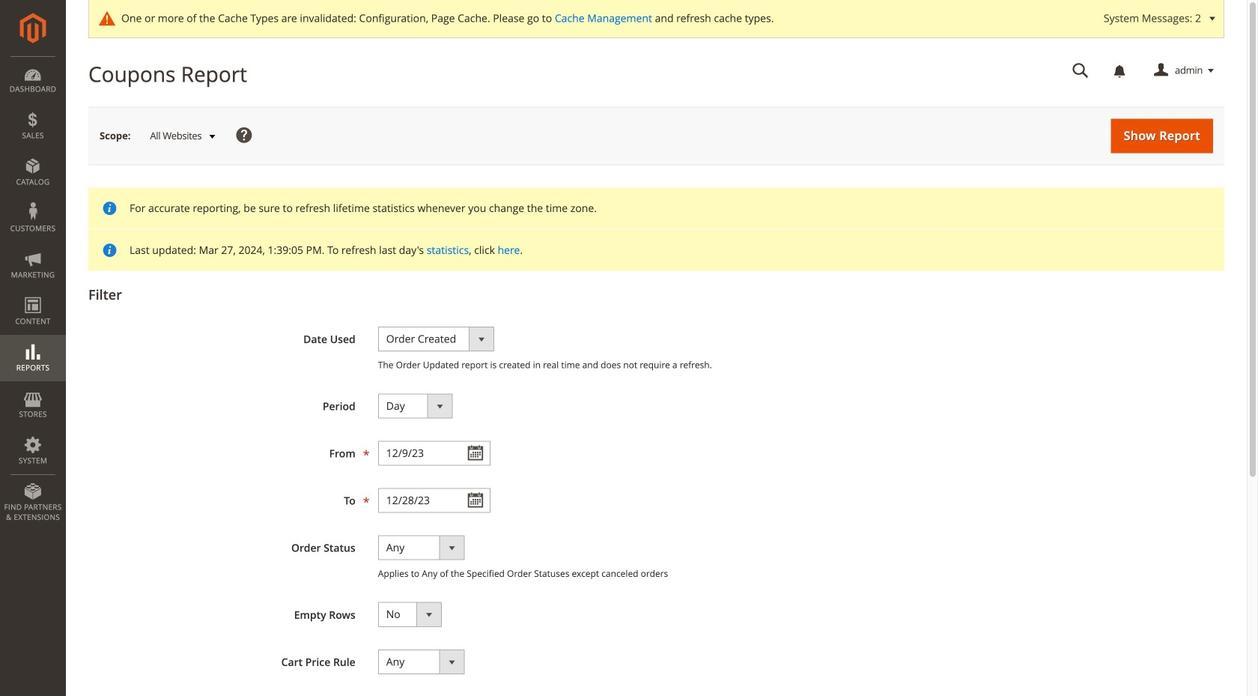 Task type: locate. For each thing, give the bounding box(es) containing it.
None text field
[[1062, 58, 1100, 84], [378, 441, 491, 466], [1062, 58, 1100, 84], [378, 441, 491, 466]]

magento admin panel image
[[20, 13, 46, 43]]

None text field
[[378, 488, 491, 513]]

menu bar
[[0, 56, 66, 530]]



